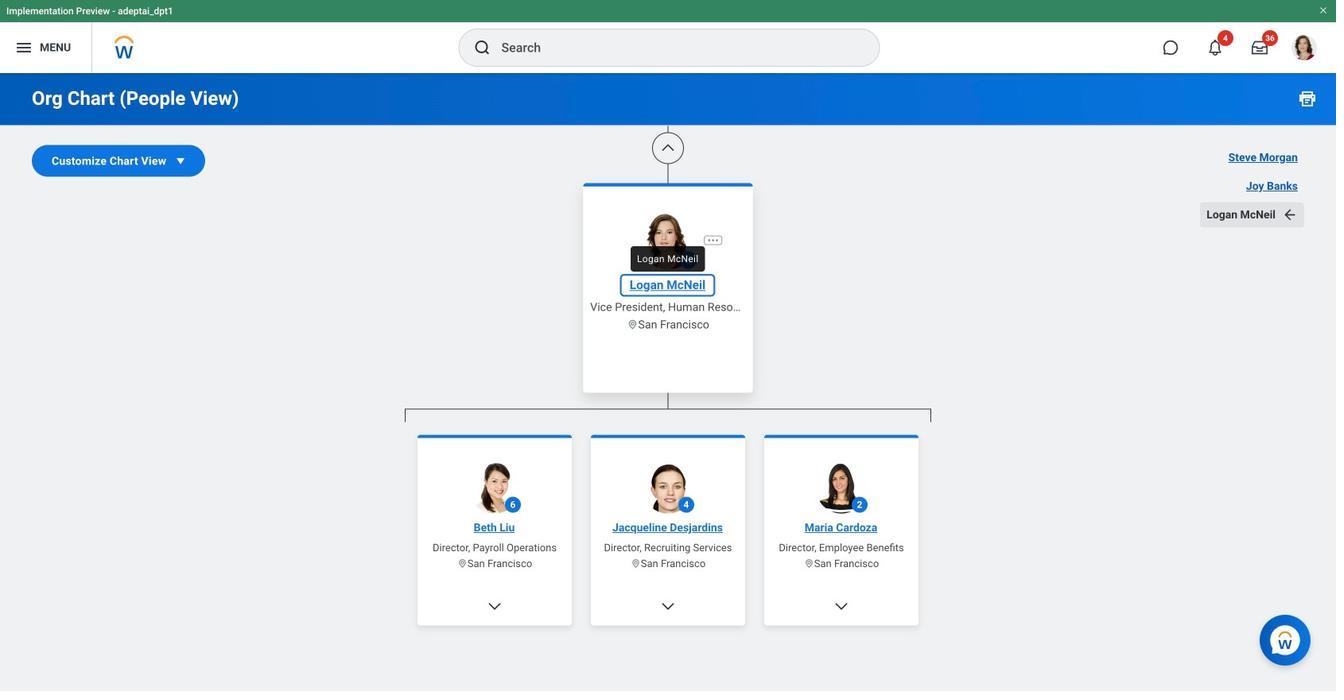 Task type: vqa. For each thing, say whether or not it's contained in the screenshot.
Search Workday search field
yes



Task type: describe. For each thing, give the bounding box(es) containing it.
chevron up image
[[660, 140, 676, 156]]

location image
[[804, 559, 814, 569]]

inbox large image
[[1252, 40, 1268, 56]]

search image
[[473, 38, 492, 57]]

related actions image
[[707, 234, 720, 247]]

Search Workday  search field
[[501, 30, 847, 65]]

1 chevron down image from the left
[[487, 599, 503, 615]]

2 chevron down image from the left
[[660, 599, 676, 615]]

caret down image
[[173, 153, 189, 169]]

chevron down image
[[834, 599, 849, 615]]

logan mcneil, logan mcneil, 3 direct reports element
[[405, 423, 931, 692]]



Task type: locate. For each thing, give the bounding box(es) containing it.
print org chart image
[[1298, 89, 1317, 108]]

main content
[[0, 0, 1336, 692]]

chevron down image
[[487, 599, 503, 615], [660, 599, 676, 615]]

tooltip
[[626, 242, 710, 277]]

justify image
[[14, 38, 33, 57]]

profile logan mcneil image
[[1292, 35, 1317, 64]]

0 horizontal spatial chevron down image
[[487, 599, 503, 615]]

banner
[[0, 0, 1336, 73]]

1 horizontal spatial chevron down image
[[660, 599, 676, 615]]

arrow left image
[[1282, 207, 1298, 223]]

notifications large image
[[1207, 40, 1223, 56]]

close environment banner image
[[1319, 6, 1328, 15]]

location image
[[627, 319, 638, 331], [457, 559, 467, 569], [631, 559, 641, 569]]



